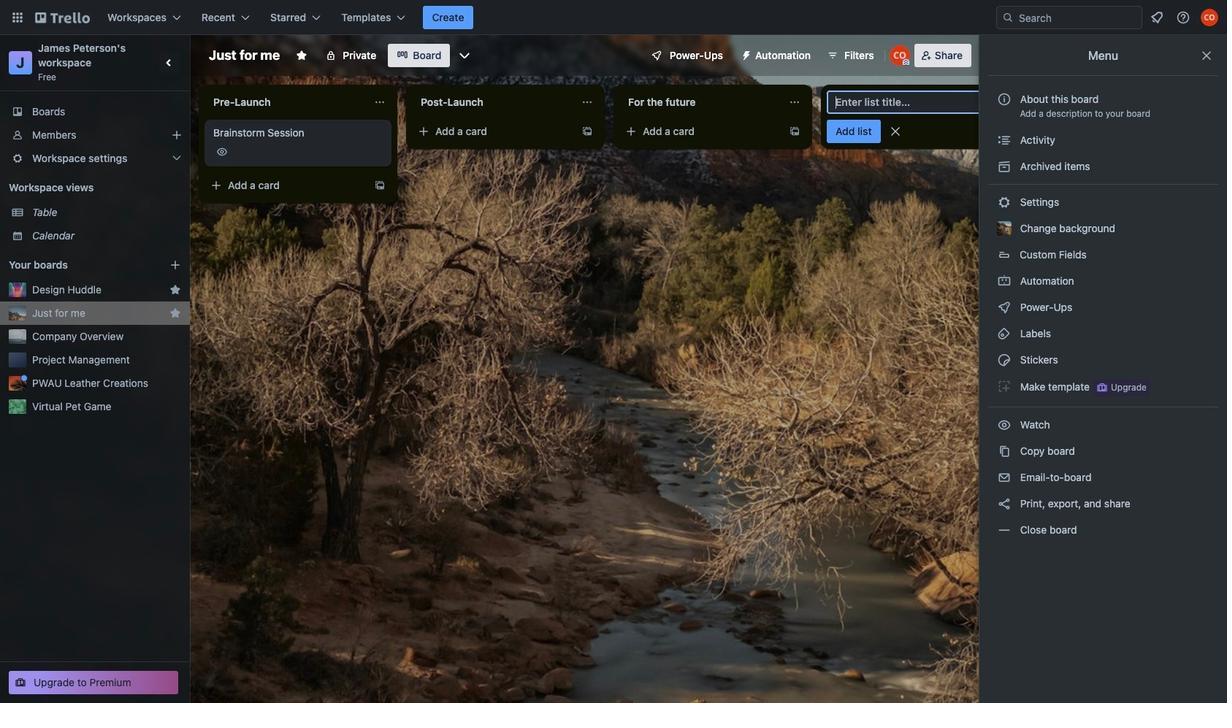 Task type: vqa. For each thing, say whether or not it's contained in the screenshot.
3rd sm icon from the top
yes



Task type: describe. For each thing, give the bounding box(es) containing it.
Enter list title… text field
[[827, 91, 1014, 114]]

this member is an admin of this board. image
[[903, 59, 909, 66]]

customize views image
[[457, 48, 472, 63]]

Board name text field
[[202, 44, 287, 67]]

search image
[[1002, 12, 1014, 23]]

4 sm image from the top
[[997, 379, 1012, 394]]

workspace navigation collapse icon image
[[159, 53, 180, 73]]

1 starred icon image from the top
[[169, 284, 181, 296]]

your boards with 6 items element
[[9, 256, 148, 274]]

create from template… image
[[581, 126, 593, 137]]

8 sm image from the top
[[997, 523, 1012, 538]]

7 sm image from the top
[[997, 497, 1012, 511]]

2 starred icon image from the top
[[169, 307, 181, 319]]



Task type: locate. For each thing, give the bounding box(es) containing it.
create from template… image
[[789, 126, 800, 137], [374, 180, 386, 191]]

0 horizontal spatial create from template… image
[[374, 180, 386, 191]]

1 vertical spatial create from template… image
[[374, 180, 386, 191]]

3 sm image from the top
[[997, 326, 1012, 341]]

starred icon image
[[169, 284, 181, 296], [169, 307, 181, 319]]

primary element
[[0, 0, 1227, 35]]

add board image
[[169, 259, 181, 271]]

cancel list editing image
[[888, 124, 902, 139]]

1 horizontal spatial create from template… image
[[789, 126, 800, 137]]

None text field
[[412, 91, 576, 114], [619, 91, 783, 114], [412, 91, 576, 114], [619, 91, 783, 114]]

star or unstar board image
[[296, 50, 308, 61]]

0 vertical spatial create from template… image
[[789, 126, 800, 137]]

sm image
[[735, 44, 755, 64], [997, 159, 1012, 174], [997, 195, 1012, 210], [997, 300, 1012, 315], [997, 353, 1012, 367], [997, 470, 1012, 485]]

Search field
[[1014, 7, 1142, 28]]

christina overa (christinaovera) image
[[889, 45, 910, 66]]

2 sm image from the top
[[997, 274, 1012, 288]]

0 notifications image
[[1148, 9, 1166, 26]]

5 sm image from the top
[[997, 418, 1012, 432]]

back to home image
[[35, 6, 90, 29]]

6 sm image from the top
[[997, 444, 1012, 459]]

None text field
[[205, 91, 368, 114]]

1 vertical spatial starred icon image
[[169, 307, 181, 319]]

0 vertical spatial starred icon image
[[169, 284, 181, 296]]

sm image
[[997, 133, 1012, 148], [997, 274, 1012, 288], [997, 326, 1012, 341], [997, 379, 1012, 394], [997, 418, 1012, 432], [997, 444, 1012, 459], [997, 497, 1012, 511], [997, 523, 1012, 538]]

christina overa (christinaovera) image
[[1201, 9, 1218, 26]]

open information menu image
[[1176, 10, 1190, 25]]

1 sm image from the top
[[997, 133, 1012, 148]]



